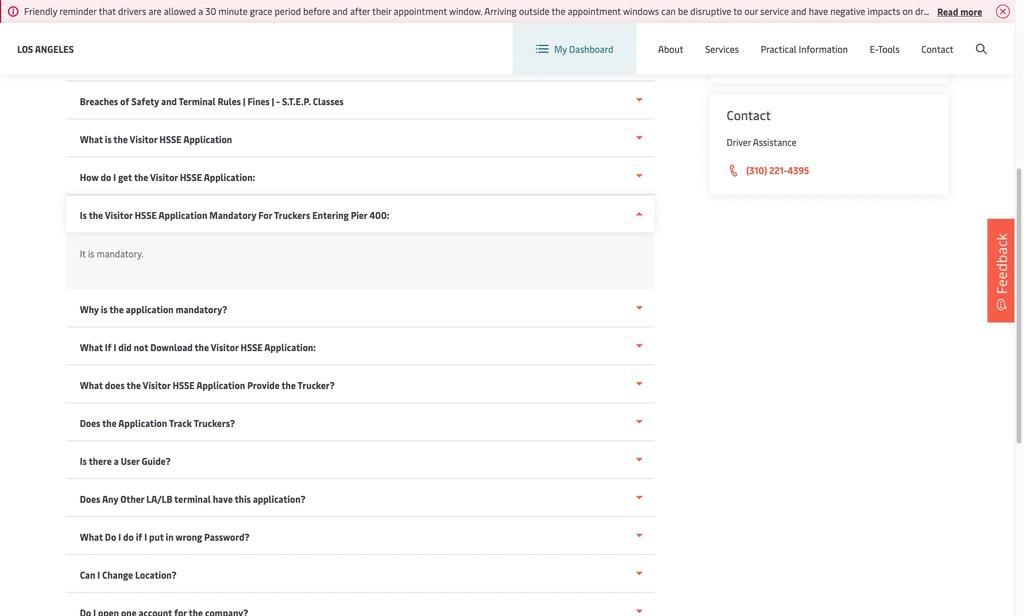 Task type: locate. For each thing, give the bounding box(es) containing it.
is
[[80, 209, 87, 221], [80, 455, 87, 467]]

what does the visitor hsse application provide the trucker?
[[80, 379, 335, 391]]

is for is the visitor hsse application mandatory for truckers entering pier 400:
[[80, 209, 87, 221]]

2 | from the left
[[272, 95, 274, 107]]

safety
[[131, 95, 159, 107]]

1 appointment from the left
[[394, 5, 447, 17]]

a inside dropdown button
[[114, 455, 119, 467]]

what for what if i did not download the visitor hsse application:
[[80, 341, 103, 353]]

about
[[658, 43, 684, 55]]

1 vertical spatial a
[[114, 455, 119, 467]]

1 vertical spatial do
[[123, 530, 134, 543]]

there
[[89, 455, 112, 467]]

3 what from the top
[[80, 379, 103, 391]]

0 horizontal spatial |
[[243, 95, 246, 107]]

what left if
[[80, 341, 103, 353]]

is right why
[[101, 303, 108, 315]]

does the application track truckers?
[[80, 417, 235, 429]]

does for does the application track truckers?
[[80, 417, 100, 429]]

4395
[[788, 164, 809, 176]]

is inside dropdown button
[[105, 133, 112, 145]]

0 vertical spatial a
[[198, 5, 203, 17]]

0 vertical spatial does
[[80, 417, 100, 429]]

appointment right their
[[394, 5, 447, 17]]

0 vertical spatial do
[[101, 171, 111, 183]]

0 horizontal spatial do
[[101, 171, 111, 183]]

window.
[[449, 5, 483, 17]]

los angeles
[[17, 42, 74, 55]]

visitor inside dropdown button
[[211, 341, 239, 353]]

4 what from the top
[[80, 530, 103, 543]]

hsse up the "how do i get the visitor hsse application:"
[[160, 133, 182, 145]]

to
[[734, 5, 742, 17]]

1 horizontal spatial a
[[198, 5, 203, 17]]

why
[[80, 303, 99, 315]]

| left '-'
[[272, 95, 274, 107]]

1 what from the top
[[80, 133, 103, 145]]

and
[[333, 5, 348, 17], [791, 5, 807, 17], [161, 95, 177, 107]]

hsse up provide
[[241, 341, 263, 353]]

i for did
[[114, 341, 116, 353]]

1 horizontal spatial application:
[[265, 341, 316, 353]]

feedback
[[992, 233, 1011, 294]]

breaches
[[80, 95, 118, 107]]

is the visitor hsse application mandatory for truckers entering pier 400: button
[[66, 195, 655, 232]]

global menu
[[793, 34, 846, 46]]

visitor up the does the application track truckers?
[[143, 379, 171, 391]]

is there a user guide? button
[[66, 441, 655, 479]]

fines
[[248, 95, 270, 107]]

application: inside dropdown button
[[204, 171, 255, 183]]

application: up mandatory on the left top of page
[[204, 171, 255, 183]]

application up truckers?
[[196, 379, 245, 391]]

this
[[235, 492, 251, 505]]

application?
[[253, 492, 306, 505]]

their
[[372, 5, 392, 17]]

can i change location? button
[[66, 555, 655, 593]]

did
[[118, 341, 132, 353]]

0 horizontal spatial on
[[903, 5, 913, 17]]

is down the breaches
[[105, 133, 112, 145]]

on right impacts
[[903, 5, 913, 17]]

in
[[166, 530, 174, 543]]

1 vertical spatial have
[[213, 492, 233, 505]]

visitor down the get
[[105, 209, 133, 221]]

account
[[959, 34, 993, 46]]

0 horizontal spatial a
[[114, 455, 119, 467]]

0 horizontal spatial and
[[161, 95, 177, 107]]

close alert image
[[996, 5, 1010, 18]]

menu
[[822, 34, 846, 46]]

what inside dropdown button
[[80, 341, 103, 353]]

if
[[105, 341, 112, 353]]

0 vertical spatial have
[[809, 5, 828, 17]]

1 horizontal spatial appointment
[[568, 5, 621, 17]]

drivers
[[118, 5, 146, 17], [915, 5, 944, 17]]

is inside dropdown button
[[80, 455, 87, 467]]

what left do
[[80, 530, 103, 543]]

have up global menu
[[809, 5, 828, 17]]

trucker?
[[298, 379, 335, 391]]

0 horizontal spatial drivers
[[118, 5, 146, 17]]

1 horizontal spatial on
[[991, 5, 1002, 17]]

appointment
[[394, 5, 447, 17], [568, 5, 621, 17]]

the right the get
[[134, 171, 148, 183]]

mandatory
[[210, 209, 256, 221]]

0 vertical spatial is
[[80, 209, 87, 221]]

and right service
[[791, 5, 807, 17]]

does any other la/lb terminal have this application?
[[80, 492, 306, 505]]

put
[[149, 530, 164, 543]]

application inside dropdown button
[[118, 417, 167, 429]]

create
[[931, 34, 957, 46]]

/
[[924, 34, 928, 46]]

0 vertical spatial application:
[[204, 171, 255, 183]]

e-tools button
[[870, 23, 900, 75]]

0 horizontal spatial contact
[[727, 106, 771, 124]]

1 horizontal spatial do
[[123, 530, 134, 543]]

application left the track in the bottom left of the page
[[118, 417, 167, 429]]

switch location
[[691, 33, 756, 46]]

the
[[552, 5, 566, 17], [114, 133, 128, 145], [134, 171, 148, 183], [89, 209, 103, 221], [109, 303, 124, 315], [195, 341, 209, 353], [127, 379, 141, 391], [282, 379, 296, 391], [102, 417, 117, 429]]

before
[[303, 5, 330, 17]]

drivers left are
[[118, 5, 146, 17]]

what if i did not download the visitor hsse application: button
[[66, 328, 655, 365]]

rules
[[218, 95, 241, 107]]

0 vertical spatial is
[[105, 133, 112, 145]]

0 horizontal spatial have
[[213, 492, 233, 505]]

appointment up 'dashboard' at top right
[[568, 5, 621, 17]]

400:
[[370, 209, 389, 221]]

is inside "dropdown button"
[[80, 209, 87, 221]]

is left there
[[80, 455, 87, 467]]

switch location button
[[673, 33, 756, 46]]

what inside dropdown button
[[80, 379, 103, 391]]

what
[[80, 133, 103, 145], [80, 341, 103, 353], [80, 379, 103, 391], [80, 530, 103, 543]]

negative
[[831, 5, 866, 17]]

a left user
[[114, 455, 119, 467]]

0 horizontal spatial application:
[[204, 171, 255, 183]]

what up how
[[80, 133, 103, 145]]

what do i do if i put in wrong password? button
[[66, 517, 655, 555]]

2 what from the top
[[80, 341, 103, 353]]

windows
[[623, 5, 659, 17]]

hsse down the "how do i get the visitor hsse application:"
[[135, 209, 157, 221]]

application:
[[204, 171, 255, 183], [265, 341, 316, 353]]

application down breaches of safety and terminal rules | fines | - s.t.e.p. classes
[[183, 133, 232, 145]]

any
[[102, 492, 118, 505]]

does left any on the bottom of page
[[80, 492, 100, 505]]

and right safety
[[161, 95, 177, 107]]

other
[[120, 492, 144, 505]]

on left time.
[[991, 5, 1002, 17]]

is inside dropdown button
[[101, 303, 108, 315]]

do inside what do i do if i put in wrong password? dropdown button
[[123, 530, 134, 543]]

application
[[183, 133, 232, 145], [159, 209, 207, 221], [196, 379, 245, 391], [118, 417, 167, 429]]

what for what does the visitor hsse application provide the trucker?
[[80, 379, 103, 391]]

drivers left "who"
[[915, 5, 944, 17]]

|
[[243, 95, 246, 107], [272, 95, 274, 107]]

how do i get the visitor hsse application: button
[[66, 157, 655, 195]]

driver
[[727, 136, 751, 148]]

have left 'this'
[[213, 492, 233, 505]]

1 | from the left
[[243, 95, 246, 107]]

friendly
[[24, 5, 57, 17]]

does
[[105, 379, 125, 391]]

1 horizontal spatial drivers
[[915, 5, 944, 17]]

what for what do i do if i put in wrong password?
[[80, 530, 103, 543]]

is down how
[[80, 209, 87, 221]]

does up there
[[80, 417, 100, 429]]

change
[[102, 568, 133, 581]]

1 vertical spatial is
[[88, 247, 94, 260]]

hsse inside dropdown button
[[173, 379, 195, 391]]

visitor inside "dropdown button"
[[105, 209, 133, 221]]

1 vertical spatial application:
[[265, 341, 316, 353]]

allowed
[[164, 5, 196, 17]]

application: up trucker? on the left of page
[[265, 341, 316, 353]]

our
[[745, 5, 758, 17]]

| left the fines
[[243, 95, 246, 107]]

1 vertical spatial does
[[80, 492, 100, 505]]

2 is from the top
[[80, 455, 87, 467]]

do right how
[[101, 171, 111, 183]]

1 horizontal spatial |
[[272, 95, 274, 107]]

does any other la/lb terminal have this application? button
[[66, 479, 655, 517]]

it
[[80, 247, 86, 260]]

1 on from the left
[[903, 5, 913, 17]]

application down the "how do i get the visitor hsse application:"
[[159, 209, 207, 221]]

los angeles link
[[17, 42, 74, 56]]

2 vertical spatial is
[[101, 303, 108, 315]]

is for what
[[105, 133, 112, 145]]

2 appointment from the left
[[568, 5, 621, 17]]

1 is from the top
[[80, 209, 87, 221]]

is right it
[[88, 247, 94, 260]]

on
[[903, 5, 913, 17], [991, 5, 1002, 17]]

1 horizontal spatial contact
[[922, 43, 954, 55]]

2 on from the left
[[991, 5, 1002, 17]]

1 vertical spatial is
[[80, 455, 87, 467]]

1 horizontal spatial and
[[333, 5, 348, 17]]

terminal
[[174, 492, 211, 505]]

1 drivers from the left
[[118, 5, 146, 17]]

does
[[80, 417, 100, 429], [80, 492, 100, 505]]

and left after
[[333, 5, 348, 17]]

visitor up what does the visitor hsse application provide the trucker?
[[211, 341, 239, 353]]

hsse up the track in the bottom left of the page
[[173, 379, 195, 391]]

do left if
[[123, 530, 134, 543]]

what is the visitor hsse application button
[[66, 120, 655, 157]]

get
[[118, 171, 132, 183]]

does the application track truckers? button
[[66, 403, 655, 441]]

wrong
[[176, 530, 202, 543]]

a left 30
[[198, 5, 203, 17]]

and inside dropdown button
[[161, 95, 177, 107]]

driver assistance
[[727, 136, 797, 148]]

the down how
[[89, 209, 103, 221]]

the right does
[[127, 379, 141, 391]]

hsse inside "dropdown button"
[[135, 209, 157, 221]]

time.
[[1004, 5, 1023, 17]]

0 horizontal spatial appointment
[[394, 5, 447, 17]]

it is mandatory.
[[80, 247, 144, 260]]

what left does
[[80, 379, 103, 391]]

do
[[105, 530, 116, 543]]

1 does from the top
[[80, 417, 100, 429]]

2 does from the top
[[80, 492, 100, 505]]

i
[[113, 171, 116, 183], [114, 341, 116, 353], [118, 530, 121, 543], [144, 530, 147, 543], [97, 568, 100, 581]]

i for do
[[118, 530, 121, 543]]



Task type: describe. For each thing, give the bounding box(es) containing it.
(310) 221-4395
[[746, 164, 809, 176]]

dashboard
[[569, 43, 614, 55]]

services
[[705, 43, 739, 55]]

the right download
[[195, 341, 209, 353]]

application inside "dropdown button"
[[159, 209, 207, 221]]

the right why
[[109, 303, 124, 315]]

application inside dropdown button
[[183, 133, 232, 145]]

the down does
[[102, 417, 117, 429]]

that
[[99, 5, 116, 17]]

provide
[[247, 379, 280, 391]]

classes
[[313, 95, 344, 107]]

mandatory.
[[97, 247, 144, 260]]

guide?
[[142, 455, 171, 467]]

truckers?
[[194, 417, 235, 429]]

e-tools
[[870, 43, 900, 55]]

2 horizontal spatial and
[[791, 5, 807, 17]]

of
[[120, 95, 129, 107]]

can i change location?
[[80, 568, 177, 581]]

login
[[900, 34, 923, 46]]

download
[[150, 341, 193, 353]]

application: inside dropdown button
[[265, 341, 316, 353]]

the right outside
[[552, 5, 566, 17]]

221-
[[770, 164, 788, 176]]

are
[[149, 5, 162, 17]]

-
[[276, 95, 280, 107]]

(310) 221-4395 link
[[727, 163, 932, 178]]

visitor down safety
[[130, 133, 157, 145]]

arriving
[[485, 5, 517, 17]]

more
[[961, 5, 983, 18]]

can
[[80, 568, 95, 581]]

who
[[946, 5, 963, 17]]

what is the visitor hsse application
[[80, 133, 232, 145]]

visitor inside dropdown button
[[143, 379, 171, 391]]

read more button
[[938, 4, 983, 18]]

grace
[[250, 5, 272, 17]]

what do i do if i put in wrong password?
[[80, 530, 250, 543]]

my
[[554, 43, 567, 55]]

0 vertical spatial contact
[[922, 43, 954, 55]]

los
[[17, 42, 33, 55]]

(310)
[[746, 164, 768, 176]]

switch
[[691, 33, 719, 46]]

login / create account link
[[879, 23, 993, 57]]

is the visitor hsse application mandatory for truckers entering pier 400:
[[80, 209, 389, 221]]

location?
[[135, 568, 177, 581]]

login / create account
[[900, 34, 993, 46]]

if
[[136, 530, 142, 543]]

not
[[134, 341, 148, 353]]

pier
[[351, 209, 367, 221]]

information
[[799, 43, 848, 55]]

hsse inside dropdown button
[[241, 341, 263, 353]]

do inside how do i get the visitor hsse application: dropdown button
[[101, 171, 111, 183]]

mandatory?
[[176, 303, 227, 315]]

truckers
[[274, 209, 310, 221]]

is for why
[[101, 303, 108, 315]]

does for does any other la/lb terminal have this application?
[[80, 492, 100, 505]]

have inside dropdown button
[[213, 492, 233, 505]]

practical information
[[761, 43, 848, 55]]

minute
[[219, 5, 248, 17]]

impacts
[[868, 5, 901, 17]]

password?
[[204, 530, 250, 543]]

tools
[[878, 43, 900, 55]]

read
[[938, 5, 959, 18]]

visitor down what is the visitor hsse application
[[150, 171, 178, 183]]

1 vertical spatial contact
[[727, 106, 771, 124]]

for
[[258, 209, 272, 221]]

how
[[80, 171, 99, 183]]

reminder
[[60, 5, 97, 17]]

hsse down what is the visitor hsse application
[[180, 171, 202, 183]]

terminal
[[179, 95, 216, 107]]

practical
[[761, 43, 797, 55]]

1 horizontal spatial have
[[809, 5, 828, 17]]

the down of
[[114, 133, 128, 145]]

what if i did not download the visitor hsse application:
[[80, 341, 316, 353]]

user
[[121, 455, 140, 467]]

how do i get the visitor hsse application:
[[80, 171, 255, 183]]

what does the visitor hsse application provide the trucker? button
[[66, 365, 655, 403]]

disruptive
[[691, 5, 732, 17]]

my dashboard
[[554, 43, 614, 55]]

is for it
[[88, 247, 94, 260]]

what for what is the visitor hsse application
[[80, 133, 103, 145]]

breaches of safety and terminal rules | fines | - s.t.e.p. classes button
[[66, 82, 655, 120]]

track
[[169, 417, 192, 429]]

the inside "dropdown button"
[[89, 209, 103, 221]]

outside
[[519, 5, 550, 17]]

is for is there a user guide?
[[80, 455, 87, 467]]

practical information button
[[761, 23, 848, 75]]

about button
[[658, 23, 684, 75]]

application inside dropdown button
[[196, 379, 245, 391]]

period
[[275, 5, 301, 17]]

friendly reminder that drivers are allowed a 30 minute grace period before and after their appointment window. arriving outside the appointment windows can be disruptive to our service and have negative impacts on drivers who arrive on time.
[[24, 5, 1023, 17]]

i for get
[[113, 171, 116, 183]]

2 drivers from the left
[[915, 5, 944, 17]]

be
[[678, 5, 688, 17]]

services button
[[705, 23, 739, 75]]

the right provide
[[282, 379, 296, 391]]

angeles
[[35, 42, 74, 55]]

e-
[[870, 43, 878, 55]]

global menu button
[[768, 23, 857, 57]]

global
[[793, 34, 820, 46]]

s.t.e.p.
[[282, 95, 311, 107]]

contact button
[[922, 23, 954, 75]]

can
[[662, 5, 676, 17]]

application
[[126, 303, 174, 315]]



Task type: vqa. For each thing, say whether or not it's contained in the screenshot.
E-
yes



